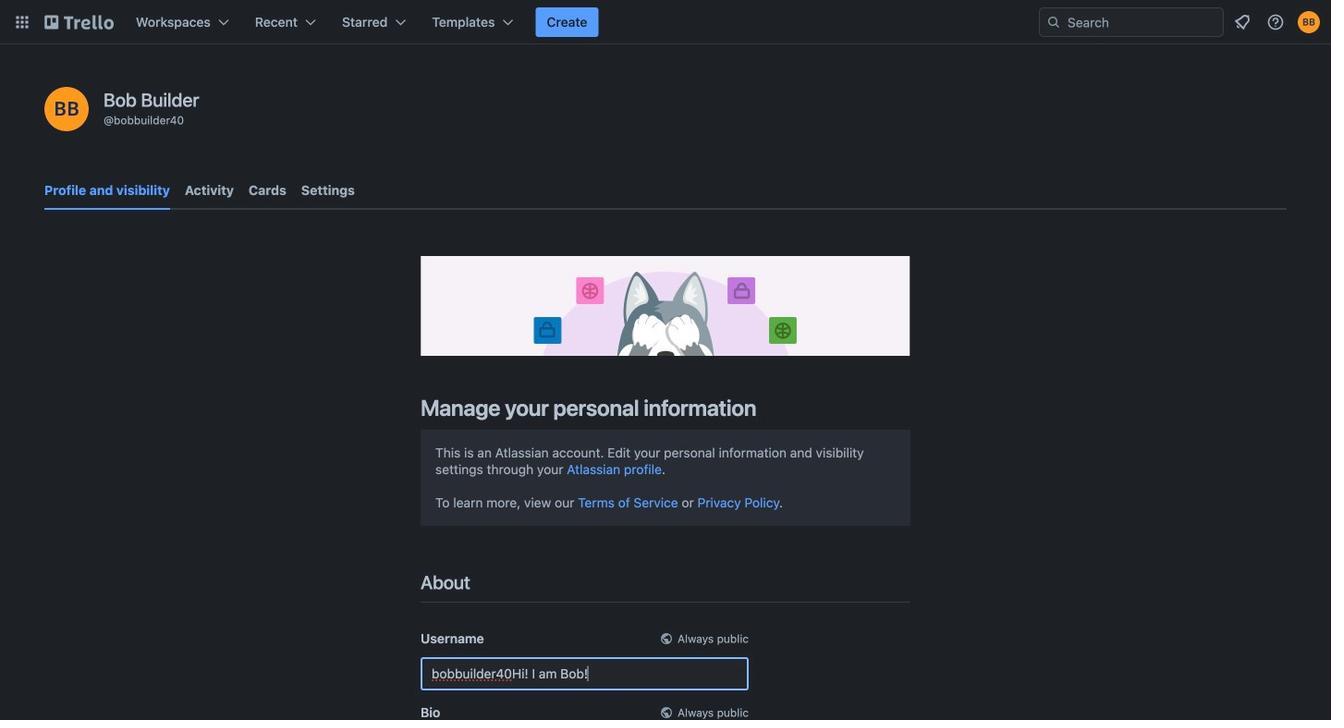 Task type: describe. For each thing, give the bounding box(es) containing it.
bob builder (bobbuilder40) image
[[1298, 11, 1320, 33]]

search image
[[1047, 15, 1061, 30]]

back to home image
[[44, 7, 114, 37]]

open information menu image
[[1267, 13, 1285, 31]]

Search field
[[1061, 9, 1223, 35]]

primary element
[[0, 0, 1331, 44]]



Task type: locate. For each thing, give the bounding box(es) containing it.
0 notifications image
[[1232, 11, 1254, 33]]

bob builder (bobbuilder40) image
[[44, 87, 89, 131]]

None text field
[[421, 657, 749, 691]]



Task type: vqa. For each thing, say whether or not it's contained in the screenshot.
link
no



